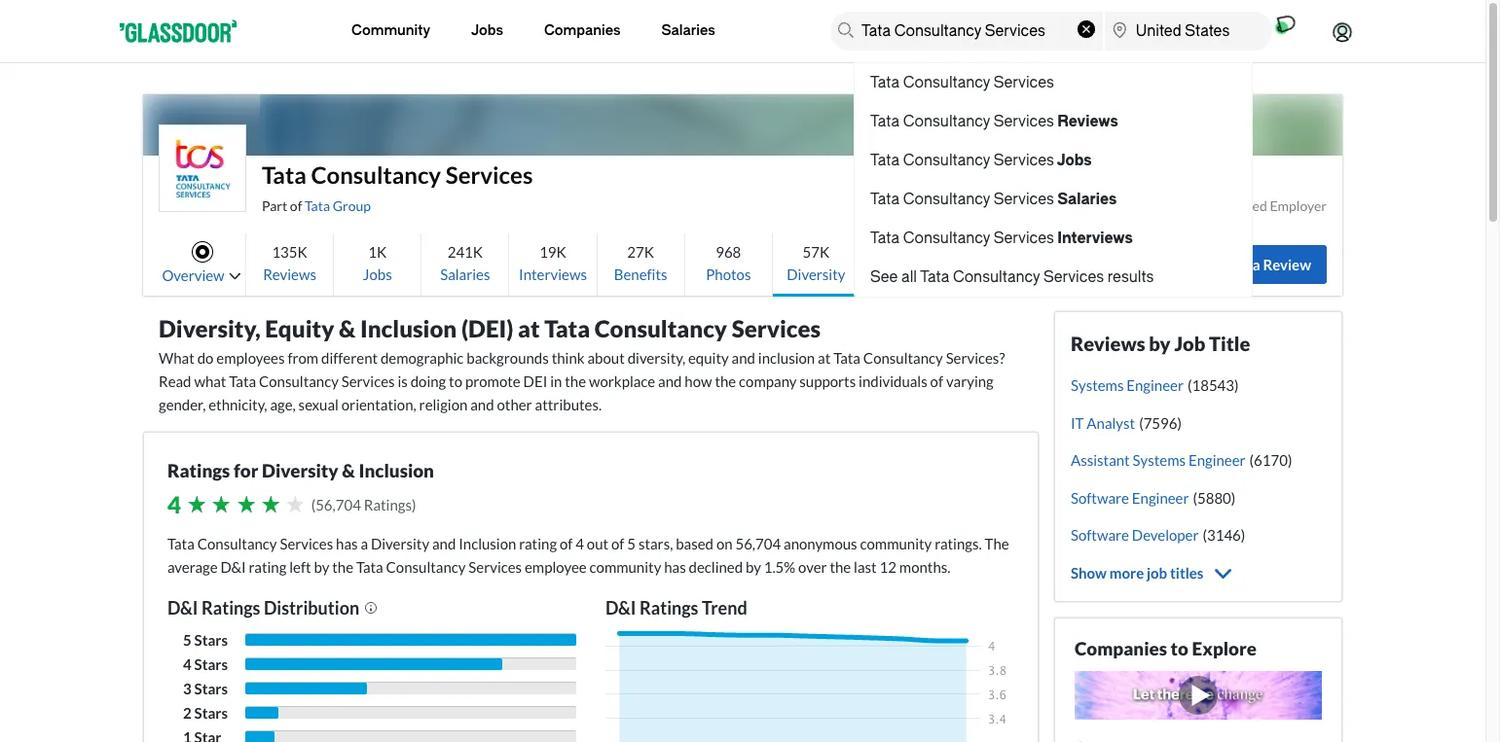 Task type: locate. For each thing, give the bounding box(es) containing it.
about
[[588, 350, 625, 367]]

salaries link
[[662, 0, 715, 62]]

1 vertical spatial community
[[590, 559, 661, 576]]

0 vertical spatial systems
[[1071, 377, 1124, 394]]

5 up 4 stars
[[183, 632, 191, 649]]

of left varying
[[930, 373, 943, 390]]

dei
[[523, 373, 547, 390]]

1 vertical spatial engineer
[[1189, 452, 1246, 469]]

software
[[1071, 489, 1129, 507], [1071, 527, 1129, 544]]

& up ( 56,704 ratings )
[[342, 460, 355, 482]]

assistant
[[1071, 452, 1130, 469]]

for
[[234, 460, 258, 482]]

interviews down 19k
[[519, 265, 587, 283]]

4 up 3
[[183, 656, 191, 674]]

1k
[[368, 243, 387, 260]]

1 vertical spatial companies
[[1075, 637, 1167, 660]]

companies right the jobs link
[[544, 22, 621, 39]]

0 horizontal spatial a
[[361, 535, 368, 553]]

0 vertical spatial reviews
[[1058, 113, 1118, 130]]

to inside diversity, equity & inclusion (dei) at tata consultancy services what do employees from different demographic backgrounds think about diversity, equity and inclusion at tata consultancy services? read what tata consultancy services is doing to promote dei in the workplace and how the company supports individuals of varying gender, ethnicity, age, sexual orientation, religion and other attributes.
[[449, 373, 462, 390]]

0 horizontal spatial by
[[314, 559, 329, 576]]

software up show at bottom right
[[1071, 527, 1129, 544]]

ratings left for
[[167, 460, 230, 482]]

diversity
[[787, 265, 846, 283], [262, 460, 338, 482], [371, 535, 429, 553]]

jobs down 1k
[[363, 265, 392, 283]]

1 horizontal spatial has
[[664, 559, 686, 576]]

rating up employee
[[519, 535, 557, 553]]

1 horizontal spatial d&i
[[220, 559, 246, 576]]

services left employee
[[469, 559, 522, 576]]

interviews
[[1058, 230, 1133, 247], [519, 265, 587, 283]]

0 vertical spatial 5
[[627, 535, 636, 553]]

57k diversity
[[787, 243, 846, 283]]

135k
[[272, 243, 307, 260]]

diversity up (
[[262, 460, 338, 482]]

0 vertical spatial inclusion
[[360, 314, 457, 343]]

reviews
[[1058, 113, 1118, 130], [263, 265, 316, 283], [1071, 332, 1145, 355]]

the
[[565, 373, 586, 390], [715, 373, 736, 390], [332, 559, 353, 576], [830, 559, 851, 576]]

the right left
[[332, 559, 353, 576]]

4 up average
[[167, 491, 181, 519]]

0 horizontal spatial rating
[[249, 559, 287, 576]]

engineer down assistant systems engineer link
[[1132, 489, 1189, 507]]

by left job
[[1149, 332, 1171, 355]]

individuals
[[859, 373, 928, 390]]

has down ( 56,704 ratings )
[[336, 535, 358, 553]]

by right left
[[314, 559, 329, 576]]

by left '1.5%'
[[746, 559, 761, 576]]

19k interviews
[[519, 243, 587, 283]]

stars for 3 stars
[[194, 681, 228, 698]]

27k benefits
[[614, 243, 667, 283]]

benefits
[[614, 265, 667, 283]]

2 horizontal spatial diversity
[[787, 265, 846, 283]]

1 vertical spatial rating
[[249, 559, 287, 576]]

consultancy down tata consultancy services interviews
[[953, 269, 1040, 286]]

diversity down 57k
[[787, 265, 846, 283]]

1 horizontal spatial salaries
[[662, 22, 715, 39]]

d&i for d&i ratings trend
[[606, 598, 636, 619]]

engineer up (7596)
[[1127, 377, 1184, 394]]

all
[[902, 269, 917, 286]]

0 vertical spatial diversity
[[787, 265, 846, 283]]

at
[[518, 314, 540, 343], [818, 350, 831, 367]]

1 vertical spatial 56,704
[[735, 535, 781, 553]]

community
[[860, 535, 932, 553], [590, 559, 661, 576]]

months.
[[899, 559, 951, 576]]

rating left left
[[249, 559, 287, 576]]

how
[[685, 373, 712, 390]]

services up tata consultancy services jobs
[[994, 113, 1054, 130]]

show
[[1071, 564, 1107, 582]]

d&i ratings trend
[[606, 598, 747, 619]]

community up 12
[[860, 535, 932, 553]]

read
[[159, 373, 191, 390]]

1 horizontal spatial rating
[[519, 535, 557, 553]]

0 vertical spatial a
[[1253, 256, 1260, 273]]

1 horizontal spatial companies
[[1075, 637, 1167, 660]]

2 stars from the top
[[194, 656, 228, 674]]

review
[[1263, 256, 1311, 273]]

at up supports
[[818, 350, 831, 367]]

services up tata consultancy services interviews
[[994, 191, 1054, 208]]

a down ( 56,704 ratings )
[[361, 535, 368, 553]]

0 vertical spatial interviews
[[1058, 230, 1133, 247]]

show more job titles button
[[1071, 562, 1235, 586]]

2 horizontal spatial d&i
[[606, 598, 636, 619]]

has down stars,
[[664, 559, 686, 576]]

more
[[1110, 564, 1144, 582]]

1 vertical spatial a
[[361, 535, 368, 553]]

0 vertical spatial 4
[[167, 491, 181, 519]]

systems up it analyst link
[[1071, 377, 1124, 394]]

d&i up 5 stars
[[167, 598, 198, 619]]

1 vertical spatial diversity
[[262, 460, 338, 482]]

stars down 5 stars
[[194, 656, 228, 674]]

to left explore
[[1171, 637, 1189, 660]]

0 vertical spatial salaries
[[662, 22, 715, 39]]

0 horizontal spatial to
[[449, 373, 462, 390]]

0 horizontal spatial jobs
[[363, 265, 392, 283]]

1 stars from the top
[[194, 632, 228, 649]]

services up tata consultancy services reviews
[[994, 74, 1054, 92]]

0 vertical spatial engineer
[[1127, 377, 1184, 394]]

tata
[[870, 74, 900, 92], [870, 113, 900, 130], [870, 152, 900, 169], [262, 161, 306, 189], [870, 191, 900, 208], [305, 198, 330, 214], [870, 230, 900, 247], [920, 269, 949, 286], [544, 314, 590, 343], [834, 350, 861, 367], [229, 373, 256, 390], [167, 535, 194, 553], [356, 559, 383, 576]]

the right in
[[565, 373, 586, 390]]

stars right 2
[[194, 705, 228, 722]]

1 vertical spatial has
[[664, 559, 686, 576]]

0 horizontal spatial salaries
[[440, 265, 490, 283]]

at up backgrounds in the top of the page
[[518, 314, 540, 343]]

featured banner image for accenture image
[[1075, 671, 1322, 720]]

employer
[[1270, 198, 1327, 214]]

engineer
[[1127, 377, 1184, 394], [1189, 452, 1246, 469], [1132, 489, 1189, 507]]

&
[[339, 314, 356, 343], [342, 460, 355, 482]]

follow
[[1101, 256, 1144, 273]]

5 left stars,
[[627, 535, 636, 553]]

0 vertical spatial to
[[449, 373, 462, 390]]

stars for 2 stars
[[194, 705, 228, 722]]

of up employee
[[560, 535, 573, 553]]

ratings up 5 stars
[[201, 598, 260, 619]]

consultancy up individuals
[[863, 350, 943, 367]]

1 vertical spatial software
[[1071, 527, 1129, 544]]

0 vertical spatial &
[[339, 314, 356, 343]]

1 horizontal spatial a
[[1253, 256, 1260, 273]]

)
[[412, 497, 416, 514]]

d&i down the average d&i rating left by the tata consultancy services employee community has declined by 1.5% over the last 12 months.
[[606, 598, 636, 619]]

tata consultancy services reviews
[[870, 113, 1118, 130]]

0 vertical spatial software
[[1071, 489, 1129, 507]]

0 horizontal spatial 4
[[167, 491, 181, 519]]

what
[[194, 373, 226, 390]]

companies for companies to explore
[[1075, 637, 1167, 660]]

1 vertical spatial 4
[[576, 535, 584, 553]]

2
[[183, 705, 191, 722]]

rating inside the average d&i rating left by the tata consultancy services employee community has declined by 1.5% over the last 12 months.
[[249, 559, 287, 576]]

0 vertical spatial 56,704
[[316, 497, 361, 514]]

stars right 3
[[194, 681, 228, 698]]

0 horizontal spatial has
[[336, 535, 358, 553]]

and
[[732, 350, 755, 367], [658, 373, 682, 390], [470, 396, 494, 414], [432, 535, 456, 553]]

1 vertical spatial to
[[1171, 637, 1189, 660]]

1 horizontal spatial 56,704
[[735, 535, 781, 553]]

diversity,
[[159, 314, 261, 343]]

1 horizontal spatial jobs
[[471, 22, 503, 39]]

is
[[398, 373, 408, 390]]

community
[[352, 22, 430, 39]]

reviews by job title
[[1071, 332, 1250, 355]]

engineer up (5880)
[[1189, 452, 1246, 469]]

2 horizontal spatial by
[[1149, 332, 1171, 355]]

consultancy up tata consultancy services salaries
[[903, 152, 990, 169]]

0 vertical spatial rating
[[519, 535, 557, 553]]

orientation,
[[341, 396, 416, 414]]

3 stars from the top
[[194, 681, 228, 698]]

0 horizontal spatial interviews
[[519, 265, 587, 283]]

to up the religion
[[449, 373, 462, 390]]

the left last
[[830, 559, 851, 576]]

(18543)
[[1188, 377, 1239, 394]]

1 horizontal spatial 5
[[627, 535, 636, 553]]

a right the add
[[1253, 256, 1260, 273]]

1 horizontal spatial at
[[818, 350, 831, 367]]

1 horizontal spatial 4
[[183, 656, 191, 674]]

jobs left companies 'link'
[[471, 22, 503, 39]]

2 vertical spatial jobs
[[363, 265, 392, 283]]

2 stars
[[183, 705, 228, 722]]

software down assistant
[[1071, 489, 1129, 507]]

a
[[1253, 256, 1260, 273], [361, 535, 368, 553]]

0 horizontal spatial companies
[[544, 22, 621, 39]]

jobs down tata consultancy services reviews
[[1057, 152, 1092, 169]]

services down tata consultancy services reviews
[[994, 152, 1054, 169]]

services up left
[[280, 535, 333, 553]]

services inside tata consultancy services part of tata group
[[446, 161, 533, 189]]

software for software developer
[[1071, 527, 1129, 544]]

stars for 5 stars
[[194, 632, 228, 649]]

0 horizontal spatial at
[[518, 314, 540, 343]]

0 horizontal spatial 5
[[183, 632, 191, 649]]

has inside the average d&i rating left by the tata consultancy services employee community has declined by 1.5% over the last 12 months.
[[664, 559, 686, 576]]

systems down (7596)
[[1133, 452, 1186, 469]]

services left results
[[1044, 269, 1104, 286]]

left
[[289, 559, 311, 576]]

consultancy up group
[[311, 161, 441, 189]]

d&i right average
[[220, 559, 246, 576]]

of right part
[[290, 198, 302, 214]]

diversity down )
[[371, 535, 429, 553]]

consultancy down from
[[259, 373, 339, 390]]

consultancy up all
[[903, 230, 990, 247]]

tata consultancy services
[[870, 74, 1054, 92]]

consultancy down )
[[386, 559, 466, 576]]

software developer link
[[1071, 527, 1199, 544]]

2 horizontal spatial jobs
[[1057, 152, 1092, 169]]

developer
[[1132, 527, 1199, 544]]

1 vertical spatial at
[[818, 350, 831, 367]]

56,704 up '1.5%'
[[735, 535, 781, 553]]

4 left the out
[[576, 535, 584, 553]]

4 stars from the top
[[194, 705, 228, 722]]

assistant systems engineer link
[[1071, 452, 1246, 469]]

interviews up follow at the top of page
[[1058, 230, 1133, 247]]

services up the see all tata consultancy services results
[[994, 230, 1054, 247]]

stars up 4 stars
[[194, 632, 228, 649]]

by
[[1149, 332, 1171, 355], [314, 559, 329, 576], [746, 559, 761, 576]]

5 stars
[[183, 632, 228, 649]]

companies down more
[[1075, 637, 1167, 660]]

0 horizontal spatial community
[[590, 559, 661, 576]]

title
[[1209, 332, 1250, 355]]

2 vertical spatial diversity
[[371, 535, 429, 553]]

1 vertical spatial &
[[342, 460, 355, 482]]

0 vertical spatial at
[[518, 314, 540, 343]]

community down the out
[[590, 559, 661, 576]]

companies
[[544, 22, 621, 39], [1075, 637, 1167, 660]]

1 software from the top
[[1071, 489, 1129, 507]]

1.5%
[[764, 559, 795, 576]]

consultancy up diversity,
[[595, 314, 727, 343]]

2 software from the top
[[1071, 527, 1129, 544]]

4 stars
[[183, 656, 228, 674]]

stars for 4 stars
[[194, 656, 228, 674]]

1 horizontal spatial systems
[[1133, 452, 1186, 469]]

software engineer link
[[1071, 489, 1189, 507]]

0 vertical spatial companies
[[544, 22, 621, 39]]

ratings
[[167, 460, 230, 482], [364, 497, 412, 514], [201, 598, 260, 619], [640, 598, 698, 619]]

stars,
[[639, 535, 673, 553]]

systems engineer (18543)
[[1071, 377, 1239, 394]]

& up different
[[339, 314, 356, 343]]

56,704 down ratings for diversity & inclusion
[[316, 497, 361, 514]]

services up 241k
[[446, 161, 533, 189]]

d&i for d&i ratings distribution
[[167, 598, 198, 619]]

services
[[994, 74, 1054, 92], [994, 113, 1054, 130], [994, 152, 1054, 169], [446, 161, 533, 189], [994, 191, 1054, 208], [994, 230, 1054, 247], [1044, 269, 1104, 286], [732, 314, 821, 343], [341, 373, 395, 390], [280, 535, 333, 553], [469, 559, 522, 576]]

has
[[336, 535, 358, 553], [664, 559, 686, 576]]

consultancy down tata consultancy services
[[903, 113, 990, 130]]

2 vertical spatial engineer
[[1132, 489, 1189, 507]]

explore
[[1192, 637, 1257, 660]]

0 horizontal spatial d&i
[[167, 598, 198, 619]]

0 vertical spatial community
[[860, 535, 932, 553]]

in
[[550, 373, 562, 390]]

consultancy down search text box at the top right of page
[[903, 74, 990, 92]]

2 horizontal spatial salaries
[[1058, 191, 1117, 208]]

0 horizontal spatial systems
[[1071, 377, 1124, 394]]

2 vertical spatial 4
[[183, 656, 191, 674]]

2 horizontal spatial 4
[[576, 535, 584, 553]]

company
[[739, 373, 797, 390]]

doing
[[410, 373, 446, 390]]

the average d&i rating left by the tata consultancy services employee community has declined by 1.5% over the last 12 months.
[[167, 535, 1009, 576]]

demographic
[[381, 350, 464, 367]]



Task type: vqa. For each thing, say whether or not it's contained in the screenshot.


Task type: describe. For each thing, give the bounding box(es) containing it.
engaged employer
[[1216, 198, 1327, 214]]

the
[[985, 535, 1009, 553]]

12
[[880, 559, 897, 576]]

photos
[[706, 265, 751, 283]]

968 photos
[[706, 243, 751, 283]]

equity
[[688, 350, 729, 367]]

services up orientation,
[[341, 373, 395, 390]]

other
[[497, 396, 532, 414]]

ratings right (
[[364, 497, 412, 514]]

from
[[288, 350, 318, 367]]

a inside add a review link
[[1253, 256, 1260, 273]]

different
[[321, 350, 378, 367]]

titles
[[1170, 564, 1204, 582]]

part
[[262, 198, 287, 214]]

equity
[[265, 314, 334, 343]]

1k jobs
[[363, 243, 392, 283]]

average
[[167, 559, 218, 576]]

inclusion inside diversity, equity & inclusion (dei) at tata consultancy services what do employees from different demographic backgrounds think about diversity, equity and inclusion at tata consultancy services? read what tata consultancy services is doing to promote dei in the workplace and how the company supports individuals of varying gender, ethnicity, age, sexual orientation, religion and other attributes.
[[360, 314, 457, 343]]

based
[[676, 535, 714, 553]]

d&i ratings distribution
[[167, 598, 359, 619]]

software developer (3146)
[[1071, 527, 1245, 544]]

0 vertical spatial jobs
[[471, 22, 503, 39]]

19k
[[540, 243, 566, 260]]

3
[[183, 681, 191, 698]]

1 vertical spatial salaries
[[1058, 191, 1117, 208]]

cover image for tata consultancy services image
[[260, 94, 1226, 203]]

the right how
[[715, 373, 736, 390]]

2 vertical spatial reviews
[[1071, 332, 1145, 355]]

promote
[[465, 373, 521, 390]]

1 vertical spatial systems
[[1133, 452, 1186, 469]]

software for software engineer
[[1071, 489, 1129, 507]]

2 vertical spatial inclusion
[[459, 535, 516, 553]]

engineer for (5880)
[[1132, 489, 1189, 507]]

diversity,
[[628, 350, 685, 367]]

consultancy up average
[[197, 535, 277, 553]]

last
[[854, 559, 877, 576]]

27k
[[627, 243, 654, 260]]

do
[[197, 350, 214, 367]]

968
[[716, 243, 741, 260]]

tata consultancy services interviews
[[870, 230, 1133, 247]]

varying
[[946, 373, 994, 390]]

it analyst link
[[1071, 414, 1135, 432]]

add
[[1223, 256, 1250, 273]]

& inside diversity, equity & inclusion (dei) at tata consultancy services what do employees from different demographic backgrounds think about diversity, equity and inclusion at tata consultancy services? read what tata consultancy services is doing to promote dei in the workplace and how the company supports individuals of varying gender, ethnicity, age, sexual orientation, religion and other attributes.
[[339, 314, 356, 343]]

companies for companies
[[544, 22, 621, 39]]

(7596)
[[1139, 414, 1182, 432]]

1 horizontal spatial by
[[746, 559, 761, 576]]

systems engineer link
[[1071, 377, 1184, 394]]

57k
[[803, 243, 830, 260]]

ratings.
[[935, 535, 982, 553]]

1 vertical spatial interviews
[[519, 265, 587, 283]]

companies to explore
[[1075, 637, 1257, 660]]

consultancy down tata consultancy services jobs
[[903, 191, 990, 208]]

add a review link
[[1181, 245, 1327, 284]]

4 for 4
[[167, 491, 181, 519]]

out
[[587, 535, 609, 553]]

gender,
[[159, 396, 206, 414]]

what
[[159, 350, 195, 367]]

logo image
[[160, 126, 245, 211]]

0 horizontal spatial 56,704
[[316, 497, 361, 514]]

1 horizontal spatial community
[[860, 535, 932, 553]]

services up inclusion
[[732, 314, 821, 343]]

engineer for (18543)
[[1127, 377, 1184, 394]]

community link
[[352, 0, 430, 62]]

services?
[[946, 350, 1005, 367]]

community inside the average d&i rating left by the tata consultancy services employee community has declined by 1.5% over the last 12 months.
[[590, 559, 661, 576]]

overview
[[162, 266, 225, 284]]

Search text field
[[854, 12, 1072, 51]]

anonymous
[[784, 535, 857, 553]]

consultancy inside the average d&i rating left by the tata consultancy services employee community has declined by 1.5% over the last 12 months.
[[386, 559, 466, 576]]

services inside the average d&i rating left by the tata consultancy services employee community has declined by 1.5% over the last 12 months.
[[469, 559, 522, 576]]

4 for 4 stars
[[183, 656, 191, 674]]

job
[[1175, 332, 1206, 355]]

1 vertical spatial jobs
[[1057, 152, 1092, 169]]

d&i inside the average d&i rating left by the tata consultancy services employee community has declined by 1.5% over the last 12 months.
[[220, 559, 246, 576]]

tata inside the average d&i rating left by the tata consultancy services employee community has declined by 1.5% over the last 12 months.
[[356, 559, 383, 576]]

distribution
[[264, 598, 359, 619]]

workplace
[[589, 373, 655, 390]]

it analyst (7596)
[[1071, 414, 1182, 432]]

employees
[[216, 350, 285, 367]]

Location text field
[[1128, 12, 1262, 51]]

0 horizontal spatial diversity
[[262, 460, 338, 482]]

3 stars
[[183, 681, 228, 698]]

sexual
[[298, 396, 339, 414]]

tata group link
[[305, 198, 371, 214]]

tata consultancy services part of tata group
[[262, 161, 533, 214]]

(dei)
[[461, 314, 513, 343]]

1 horizontal spatial interviews
[[1058, 230, 1133, 247]]

engaged
[[1216, 198, 1267, 214]]

1 horizontal spatial to
[[1171, 637, 1189, 660]]

inclusion
[[758, 350, 815, 367]]

241k salaries
[[440, 243, 490, 283]]

age,
[[270, 396, 296, 414]]

(3146)
[[1203, 527, 1245, 544]]

supports
[[800, 373, 856, 390]]

ratings left trend
[[640, 598, 698, 619]]

results
[[1108, 269, 1154, 286]]

job
[[1147, 564, 1167, 582]]

employee
[[525, 559, 587, 576]]

over
[[798, 559, 827, 576]]

1 horizontal spatial diversity
[[371, 535, 429, 553]]

ethnicity,
[[209, 396, 267, 414]]

it
[[1071, 414, 1084, 432]]

consultancy inside tata consultancy services part of tata group
[[311, 161, 441, 189]]

on
[[716, 535, 733, 553]]

tata consultancy services jobs
[[870, 152, 1092, 169]]

(6170)
[[1250, 452, 1292, 469]]

0 vertical spatial has
[[336, 535, 358, 553]]

diversity, equity & inclusion (dei) at tata consultancy services what do employees from different demographic backgrounds think about diversity, equity and inclusion at tata consultancy services? read what tata consultancy services is doing to promote dei in the workplace and how the company supports individuals of varying gender, ethnicity, age, sexual orientation, religion and other attributes.
[[159, 314, 1005, 414]]

add a review
[[1223, 256, 1311, 273]]

of inside diversity, equity & inclusion (dei) at tata consultancy services what do employees from different demographic backgrounds think about diversity, equity and inclusion at tata consultancy services? read what tata consultancy services is doing to promote dei in the workplace and how the company supports individuals of varying gender, ethnicity, age, sexual orientation, religion and other attributes.
[[930, 373, 943, 390]]

2 vertical spatial salaries
[[440, 265, 490, 283]]

backgrounds
[[467, 350, 549, 367]]

1 vertical spatial inclusion
[[359, 460, 434, 482]]

of inside tata consultancy services part of tata group
[[290, 198, 302, 214]]

see
[[870, 269, 898, 286]]

attributes.
[[535, 396, 602, 414]]

declined
[[689, 559, 743, 576]]

1 vertical spatial 5
[[183, 632, 191, 649]]

241k
[[448, 243, 483, 260]]

1 vertical spatial reviews
[[263, 265, 316, 283]]

companies link
[[544, 0, 621, 62]]

tata consultancy services has a diversity and inclusion rating of 4 out of 5 stars, based on 56,704 anonymous community ratings.
[[167, 535, 985, 553]]

of right the out
[[611, 535, 624, 553]]



